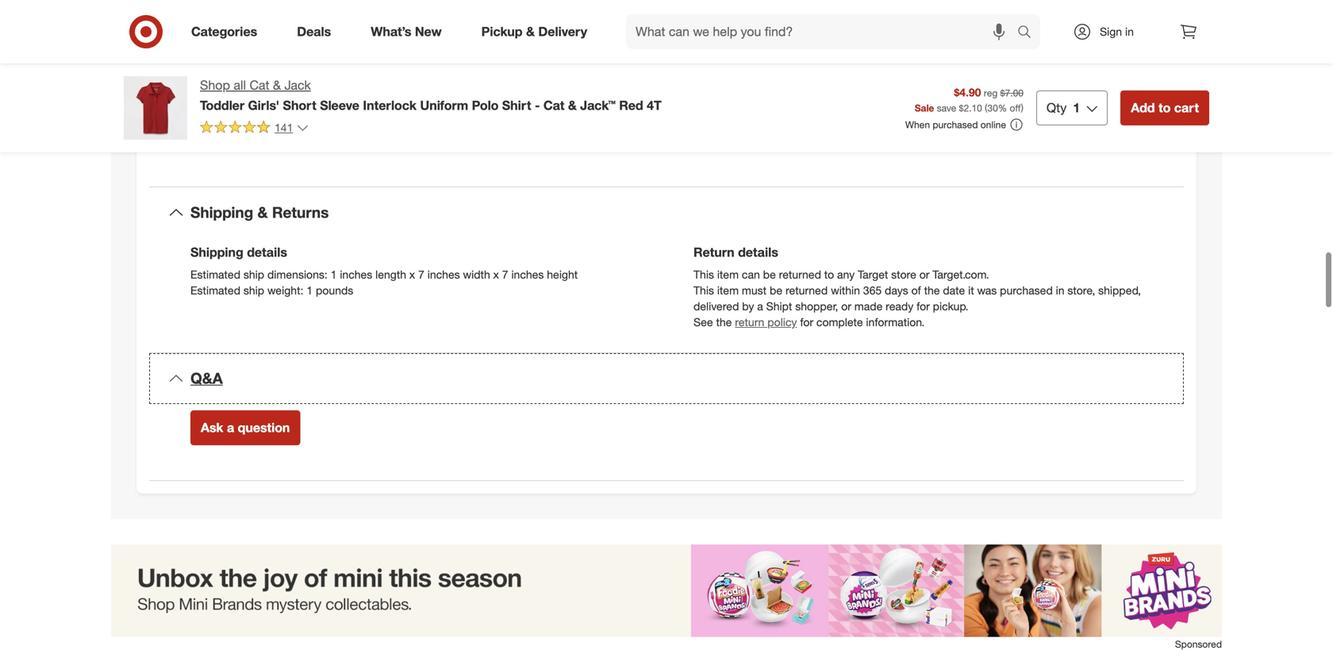 Task type: vqa. For each thing, say whether or not it's contained in the screenshot.
top Estimated
yes



Task type: describe. For each thing, give the bounding box(es) containing it.
to inside add to cart button
[[1159, 100, 1171, 115]]

pickup & delivery link
[[468, 14, 607, 49]]

& left jack in the left of the page
[[273, 77, 281, 93]]

$7.00
[[1001, 87, 1024, 99]]

return
[[735, 315, 765, 329]]

0 horizontal spatial purchased
[[933, 119, 978, 131]]

3 inches from the left
[[511, 267, 544, 281]]

any
[[837, 267, 855, 281]]

1 horizontal spatial 1
[[331, 267, 337, 281]]

0 vertical spatial returned
[[779, 267, 821, 281]]

store,
[[1068, 283, 1095, 297]]

delivered
[[694, 299, 739, 313]]

add to cart
[[1131, 100, 1199, 115]]

advertisement region
[[111, 544, 1222, 637]]

0 horizontal spatial for
[[800, 315, 814, 329]]

a for question
[[227, 420, 234, 435]]

at
[[190, 63, 206, 81]]

1 vertical spatial or
[[841, 299, 852, 313]]

information.
[[866, 315, 925, 329]]

1 item from the top
[[717, 267, 739, 281]]

all
[[234, 77, 246, 93]]

report incorrect product info.
[[585, 9, 732, 23]]

shipt
[[766, 299, 792, 313]]

online
[[981, 119, 1006, 131]]

shipping & returns button
[[149, 187, 1184, 238]]

-
[[535, 98, 540, 113]]

girls'
[[248, 98, 279, 113]]

& left jack™ on the left top of the page
[[568, 98, 577, 113]]

$4.90
[[954, 85, 981, 99]]

(
[[985, 102, 988, 114]]

at a glance
[[190, 63, 271, 81]]

return details this item can be returned to any target store or target.com. this item must be returned within 365 days of the date it was purchased in store, shipped, delivered by a shipt shopper, or made ready for pickup. see the return policy for complete information.
[[694, 244, 1141, 329]]

2 inches from the left
[[428, 267, 460, 281]]

new
[[415, 24, 442, 39]]

2 x from the left
[[493, 267, 499, 281]]

0 horizontal spatial the
[[716, 315, 732, 329]]

2 estimated from the top
[[190, 283, 240, 297]]

search button
[[1010, 14, 1049, 52]]

days
[[885, 283, 909, 297]]

recycled polyester
[[222, 127, 318, 141]]

ready
[[886, 299, 914, 313]]

a for glance
[[210, 63, 219, 81]]

what's new link
[[357, 14, 462, 49]]

shipping for shipping & returns
[[190, 203, 253, 222]]

sign
[[1100, 25, 1122, 38]]

shop
[[200, 77, 230, 93]]

1 horizontal spatial cat
[[544, 98, 565, 113]]

1 this from the top
[[694, 267, 714, 281]]

cart
[[1175, 100, 1199, 115]]

length
[[375, 267, 406, 281]]

made
[[855, 299, 883, 313]]

a inside return details this item can be returned to any target store or target.com. this item must be returned within 365 days of the date it was purchased in store, shipped, delivered by a shipt shopper, or made ready for pickup. see the return policy for complete information.
[[757, 299, 763, 313]]

1 vertical spatial be
[[770, 283, 783, 297]]

shopper,
[[795, 299, 838, 313]]

dimensions:
[[267, 267, 328, 281]]

1 7 from the left
[[418, 267, 425, 281]]

categories link
[[178, 14, 277, 49]]

0 vertical spatial in
[[1125, 25, 1134, 38]]

uniform
[[420, 98, 468, 113]]

return
[[694, 244, 735, 260]]

shirt
[[502, 98, 531, 113]]

policy
[[768, 315, 797, 329]]

add to cart button
[[1121, 90, 1210, 125]]

pounds
[[316, 283, 353, 297]]

ask a question
[[201, 420, 290, 435]]

$4.90 reg $7.00 sale save $ 2.10 ( 30 % off )
[[915, 85, 1024, 114]]

store
[[891, 267, 917, 281]]

weight:
[[267, 283, 303, 297]]

what's
[[371, 24, 411, 39]]

141
[[275, 121, 293, 134]]

categories
[[191, 24, 257, 39]]

2 this from the top
[[694, 283, 714, 297]]

sponsored region
[[111, 544, 1222, 654]]

details for return
[[738, 244, 778, 260]]

0 horizontal spatial cat
[[250, 77, 269, 93]]

by
[[742, 299, 754, 313]]

details for shipping
[[247, 244, 287, 260]]

$
[[959, 102, 964, 114]]

2.10
[[964, 102, 982, 114]]

red
[[619, 98, 643, 113]]

interlock
[[363, 98, 417, 113]]

recycled polyester button
[[190, 117, 318, 152]]

within
[[831, 283, 860, 297]]

sleeve
[[320, 98, 360, 113]]

of
[[912, 283, 921, 297]]

it
[[968, 283, 974, 297]]

width
[[463, 267, 490, 281]]

date
[[943, 283, 965, 297]]

qty 1
[[1047, 100, 1080, 115]]

sale
[[915, 102, 934, 114]]



Task type: locate. For each thing, give the bounding box(es) containing it.
141 link
[[200, 120, 309, 138]]

1 horizontal spatial details
[[738, 244, 778, 260]]

in right sign
[[1125, 25, 1134, 38]]

0 vertical spatial this
[[694, 267, 714, 281]]

x
[[409, 267, 415, 281], [493, 267, 499, 281]]

q&a button
[[149, 353, 1184, 404]]

when purchased online
[[906, 119, 1006, 131]]

shipped,
[[1099, 283, 1141, 297]]

a right by in the top of the page
[[757, 299, 763, 313]]

must
[[742, 283, 767, 297]]

details up can
[[738, 244, 778, 260]]

2 vertical spatial a
[[227, 420, 234, 435]]

2 ship from the top
[[244, 283, 264, 297]]

purchased
[[933, 119, 978, 131], [1000, 283, 1053, 297]]

0 horizontal spatial to
[[824, 267, 834, 281]]

q&a
[[190, 369, 223, 387]]

1 ship from the top
[[244, 267, 264, 281]]

estimated left the 'weight:'
[[190, 283, 240, 297]]

1 vertical spatial a
[[757, 299, 763, 313]]

a inside dropdown button
[[210, 63, 219, 81]]

shipping inside shipping details estimated ship dimensions: 1 inches length x 7 inches width x 7 inches height estimated ship weight: 1 pounds
[[190, 244, 243, 260]]

see
[[694, 315, 713, 329]]

glance
[[223, 63, 271, 81]]

)
[[1021, 102, 1024, 114]]

x right 'width'
[[493, 267, 499, 281]]

for down shopper,
[[800, 315, 814, 329]]

or
[[920, 267, 930, 281], [841, 299, 852, 313]]

0 horizontal spatial 1
[[307, 283, 313, 297]]

x right length on the left top
[[409, 267, 415, 281]]

1 vertical spatial estimated
[[190, 283, 240, 297]]

1 horizontal spatial x
[[493, 267, 499, 281]]

1 estimated from the top
[[190, 267, 240, 281]]

purchased right was
[[1000, 283, 1053, 297]]

0 horizontal spatial inches
[[340, 267, 372, 281]]

this up delivered
[[694, 283, 714, 297]]

shipping left returns
[[190, 203, 253, 222]]

0 vertical spatial to
[[1159, 100, 1171, 115]]

what's new
[[371, 24, 442, 39]]

recycled
[[222, 127, 268, 141]]

item left can
[[717, 267, 739, 281]]

0 horizontal spatial or
[[841, 299, 852, 313]]

0 vertical spatial ship
[[244, 267, 264, 281]]

2 details from the left
[[738, 244, 778, 260]]

inches left 'width'
[[428, 267, 460, 281]]

1 up pounds
[[331, 267, 337, 281]]

sponsored
[[1175, 638, 1222, 650]]

was
[[977, 283, 997, 297]]

1 horizontal spatial the
[[924, 283, 940, 297]]

2 item from the top
[[717, 283, 739, 297]]

for down 'of'
[[917, 299, 930, 313]]

when
[[906, 119, 930, 131]]

0 vertical spatial purchased
[[933, 119, 978, 131]]

item up delivered
[[717, 283, 739, 297]]

details inside return details this item can be returned to any target store or target.com. this item must be returned within 365 days of the date it was purchased in store, shipped, delivered by a shipt shopper, or made ready for pickup. see the return policy for complete information.
[[738, 244, 778, 260]]

0 vertical spatial a
[[210, 63, 219, 81]]

1 vertical spatial in
[[1056, 283, 1065, 297]]

report incorrect product info. button
[[585, 8, 732, 24]]

1 vertical spatial for
[[800, 315, 814, 329]]

toddler
[[200, 98, 245, 113]]

1 vertical spatial returned
[[786, 283, 828, 297]]

shipping down shipping & returns
[[190, 244, 243, 260]]

7
[[418, 267, 425, 281], [502, 267, 508, 281]]

target
[[858, 267, 888, 281]]

purchased inside return details this item can be returned to any target store or target.com. this item must be returned within 365 days of the date it was purchased in store, shipped, delivered by a shipt shopper, or made ready for pickup. see the return policy for complete information.
[[1000, 283, 1053, 297]]

cat right all
[[250, 77, 269, 93]]

7 right 'width'
[[502, 267, 508, 281]]

estimated
[[190, 267, 240, 281], [190, 283, 240, 297]]

ship left dimensions:
[[244, 267, 264, 281]]

30
[[988, 102, 998, 114]]

1 horizontal spatial a
[[227, 420, 234, 435]]

1 vertical spatial 1
[[331, 267, 337, 281]]

1 horizontal spatial to
[[1159, 100, 1171, 115]]

shipping for shipping details estimated ship dimensions: 1 inches length x 7 inches width x 7 inches height estimated ship weight: 1 pounds
[[190, 244, 243, 260]]

in left store,
[[1056, 283, 1065, 297]]

4t
[[647, 98, 662, 113]]

What can we help you find? suggestions appear below search field
[[626, 14, 1021, 49]]

shop all cat & jack toddler girls' short sleeve interlock uniform polo shirt - cat & jack™ red 4t
[[200, 77, 662, 113]]

cat right -
[[544, 98, 565, 113]]

returned
[[779, 267, 821, 281], [786, 283, 828, 297]]

deals link
[[284, 14, 351, 49]]

details up dimensions:
[[247, 244, 287, 260]]

2 vertical spatial 1
[[307, 283, 313, 297]]

a inside button
[[227, 420, 234, 435]]

the down delivered
[[716, 315, 732, 329]]

image of toddler girls' short sleeve interlock uniform polo shirt - cat & jack™ red 4t image
[[124, 76, 187, 140]]

can
[[742, 267, 760, 281]]

2 horizontal spatial a
[[757, 299, 763, 313]]

ask a question button
[[190, 410, 300, 445]]

be right can
[[763, 267, 776, 281]]

inches
[[340, 267, 372, 281], [428, 267, 460, 281], [511, 267, 544, 281]]

0 vertical spatial shipping
[[190, 203, 253, 222]]

delivery
[[538, 24, 587, 39]]

0 vertical spatial estimated
[[190, 267, 240, 281]]

& left returns
[[258, 203, 268, 222]]

ask
[[201, 420, 223, 435]]

search
[[1010, 25, 1049, 41]]

1 vertical spatial ship
[[244, 283, 264, 297]]

deals
[[297, 24, 331, 39]]

report
[[585, 9, 619, 23]]

sign in link
[[1060, 14, 1159, 49]]

2 horizontal spatial 1
[[1073, 100, 1080, 115]]

0 vertical spatial or
[[920, 267, 930, 281]]

2 7 from the left
[[502, 267, 508, 281]]

1 horizontal spatial purchased
[[1000, 283, 1053, 297]]

0 vertical spatial the
[[924, 283, 940, 297]]

shipping
[[190, 203, 253, 222], [190, 244, 243, 260]]

& right pickup on the left
[[526, 24, 535, 39]]

1 vertical spatial purchased
[[1000, 283, 1053, 297]]

2 horizontal spatial inches
[[511, 267, 544, 281]]

& inside dropdown button
[[258, 203, 268, 222]]

365
[[863, 283, 882, 297]]

1 horizontal spatial for
[[917, 299, 930, 313]]

1 x from the left
[[409, 267, 415, 281]]

to
[[1159, 100, 1171, 115], [824, 267, 834, 281]]

0 vertical spatial 1
[[1073, 100, 1080, 115]]

a right ask
[[227, 420, 234, 435]]

1 inches from the left
[[340, 267, 372, 281]]

the right 'of'
[[924, 283, 940, 297]]

ship
[[244, 267, 264, 281], [244, 283, 264, 297]]

to left any
[[824, 267, 834, 281]]

inches up pounds
[[340, 267, 372, 281]]

for
[[917, 299, 930, 313], [800, 315, 814, 329]]

this down return
[[694, 267, 714, 281]]

jack™
[[580, 98, 616, 113]]

1 down dimensions:
[[307, 283, 313, 297]]

7 right length on the left top
[[418, 267, 425, 281]]

1 vertical spatial item
[[717, 283, 739, 297]]

or up 'of'
[[920, 267, 930, 281]]

height
[[547, 267, 578, 281]]

a
[[210, 63, 219, 81], [757, 299, 763, 313], [227, 420, 234, 435]]

inches left height on the top left of the page
[[511, 267, 544, 281]]

polo
[[472, 98, 499, 113]]

pickup.
[[933, 299, 969, 313]]

or down within
[[841, 299, 852, 313]]

1 shipping from the top
[[190, 203, 253, 222]]

cat
[[250, 77, 269, 93], [544, 98, 565, 113]]

in inside return details this item can be returned to any target store or target.com. this item must be returned within 365 days of the date it was purchased in store, shipped, delivered by a shipt shopper, or made ready for pickup. see the return policy for complete information.
[[1056, 283, 1065, 297]]

0 horizontal spatial details
[[247, 244, 287, 260]]

polyester
[[272, 127, 318, 141]]

jack
[[285, 77, 311, 93]]

sign in
[[1100, 25, 1134, 38]]

1 vertical spatial shipping
[[190, 244, 243, 260]]

0 vertical spatial item
[[717, 267, 739, 281]]

be up shipt
[[770, 283, 783, 297]]

ship left the 'weight:'
[[244, 283, 264, 297]]

2 shipping from the top
[[190, 244, 243, 260]]

0 horizontal spatial 7
[[418, 267, 425, 281]]

question
[[238, 420, 290, 435]]

a right at
[[210, 63, 219, 81]]

purchased down $ in the top right of the page
[[933, 119, 978, 131]]

0 horizontal spatial a
[[210, 63, 219, 81]]

returns
[[272, 203, 329, 222]]

be
[[763, 267, 776, 281], [770, 283, 783, 297]]

1 right qty
[[1073, 100, 1080, 115]]

1 vertical spatial the
[[716, 315, 732, 329]]

estimated down shipping & returns
[[190, 267, 240, 281]]

1 horizontal spatial in
[[1125, 25, 1134, 38]]

1 horizontal spatial inches
[[428, 267, 460, 281]]

add
[[1131, 100, 1155, 115]]

short
[[283, 98, 316, 113]]

0 vertical spatial be
[[763, 267, 776, 281]]

0 horizontal spatial in
[[1056, 283, 1065, 297]]

shipping details estimated ship dimensions: 1 inches length x 7 inches width x 7 inches height estimated ship weight: 1 pounds
[[190, 244, 578, 297]]

qty
[[1047, 100, 1067, 115]]

1 horizontal spatial or
[[920, 267, 930, 281]]

0 vertical spatial cat
[[250, 77, 269, 93]]

0 vertical spatial for
[[917, 299, 930, 313]]

1 details from the left
[[247, 244, 287, 260]]

to inside return details this item can be returned to any target store or target.com. this item must be returned within 365 days of the date it was purchased in store, shipped, delivered by a shipt shopper, or made ready for pickup. see the return policy for complete information.
[[824, 267, 834, 281]]

pickup & delivery
[[482, 24, 587, 39]]

at a glance button
[[149, 47, 1184, 98]]

reg
[[984, 87, 998, 99]]

incorrect
[[622, 9, 666, 23]]

1 horizontal spatial 7
[[502, 267, 508, 281]]

1 vertical spatial this
[[694, 283, 714, 297]]

shipping inside dropdown button
[[190, 203, 253, 222]]

0 horizontal spatial x
[[409, 267, 415, 281]]

pickup
[[482, 24, 523, 39]]

1 vertical spatial to
[[824, 267, 834, 281]]

product
[[669, 9, 708, 23]]

details inside shipping details estimated ship dimensions: 1 inches length x 7 inches width x 7 inches height estimated ship weight: 1 pounds
[[247, 244, 287, 260]]

1 vertical spatial cat
[[544, 98, 565, 113]]

return policy link
[[735, 315, 797, 329]]

to right add
[[1159, 100, 1171, 115]]



